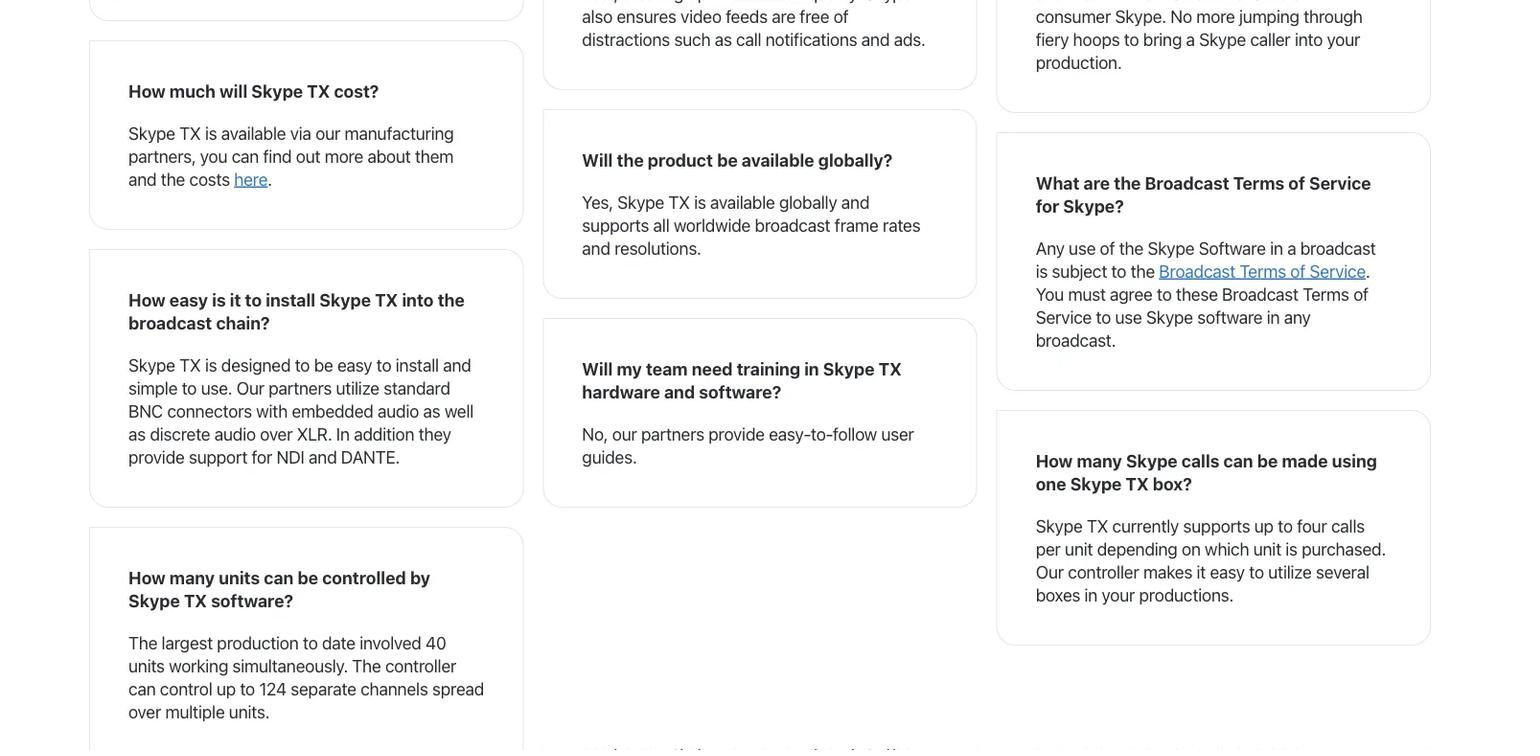 Task type: vqa. For each thing, say whether or not it's contained in the screenshot.
3
no



Task type: locate. For each thing, give the bounding box(es) containing it.
service inside . you must agree to these broadcast terms of service to use skype software in any broadcast.
[[1036, 307, 1092, 327]]

our
[[316, 123, 340, 143], [612, 424, 637, 444]]

the down involved
[[352, 656, 381, 676]]

skype?
[[1064, 196, 1124, 216]]

of
[[1289, 173, 1306, 193], [1100, 238, 1115, 258], [1291, 261, 1306, 281], [1354, 284, 1369, 304]]

is up "worldwide"
[[694, 192, 706, 212]]

broadcast down globally
[[755, 215, 831, 235]]

in inside any use of the skype software in a broadcast is subject to the
[[1270, 238, 1284, 258]]

will left my
[[582, 359, 613, 379]]

via
[[290, 123, 311, 143]]

many inside how many units can be controlled by skype tx software?
[[170, 568, 215, 588]]

1 horizontal spatial software?
[[699, 382, 782, 402]]

supports down yes,
[[582, 215, 649, 235]]

units up production
[[219, 568, 260, 588]]

1 vertical spatial .
[[1366, 261, 1371, 281]]

no, our partners provide easy-to-follow user guides.
[[582, 424, 914, 467]]

product
[[648, 150, 713, 170]]

it down on
[[1197, 562, 1206, 582]]

0 horizontal spatial audio
[[215, 424, 256, 444]]

broadcast inside any use of the skype software in a broadcast is subject to the
[[1301, 238, 1376, 258]]

1 vertical spatial terms
[[1240, 261, 1287, 281]]

tx inside will my team need training in skype tx hardware and software?
[[879, 359, 902, 379]]

0 horizontal spatial partners
[[269, 378, 332, 398]]

0 vertical spatial our
[[237, 378, 265, 398]]

tx up depending
[[1087, 516, 1108, 536]]

up up units.
[[217, 679, 236, 699]]

tx up user
[[879, 359, 902, 379]]

to right designed
[[295, 355, 310, 375]]

our inside skype tx currently supports up to four calls per unit depending on which unit is purchased. our controller makes it easy to utilize several boxes in your productions.
[[1036, 562, 1064, 582]]

0 vertical spatial many
[[1077, 451, 1122, 471]]

0 horizontal spatial up
[[217, 679, 236, 699]]

control
[[160, 679, 212, 699]]

in inside . you must agree to these broadcast terms of service to use skype software in any broadcast.
[[1267, 307, 1280, 327]]

1 horizontal spatial our
[[1036, 562, 1064, 582]]

in
[[336, 424, 350, 444]]

0 horizontal spatial .
[[268, 169, 272, 189]]

1 horizontal spatial audio
[[378, 401, 419, 421]]

1 horizontal spatial the
[[352, 656, 381, 676]]

to
[[1112, 261, 1127, 281], [1157, 284, 1172, 304], [245, 290, 262, 310], [1096, 307, 1111, 327], [295, 355, 310, 375], [377, 355, 392, 375], [182, 378, 197, 398], [1278, 516, 1293, 536], [1249, 562, 1264, 582], [303, 633, 318, 653], [240, 679, 255, 699]]

1 vertical spatial will
[[582, 359, 613, 379]]

0 vertical spatial as
[[423, 401, 441, 421]]

0 horizontal spatial easy
[[170, 290, 208, 310]]

simple
[[128, 378, 178, 398]]

1 horizontal spatial use
[[1116, 307, 1143, 327]]

tx up connectors
[[180, 355, 201, 375]]

0 vertical spatial broadcast
[[1145, 173, 1230, 193]]

skype inside how many units can be controlled by skype tx software?
[[128, 591, 180, 611]]

will
[[582, 150, 613, 170], [582, 359, 613, 379]]

embedded
[[292, 401, 374, 421]]

standard
[[384, 378, 450, 398]]

here
[[234, 169, 268, 189]]

skype up the per
[[1036, 516, 1083, 536]]

multiple
[[165, 702, 225, 722]]

tx inside how many skype calls can be made using one skype tx box?
[[1126, 474, 1149, 494]]

skype inside skype tx currently supports up to four calls per unit depending on which unit is purchased. our controller makes it easy to utilize several boxes in your productions.
[[1036, 516, 1083, 536]]

broadcast.
[[1036, 330, 1116, 350]]

0 vertical spatial up
[[1255, 516, 1274, 536]]

0 vertical spatial utilize
[[336, 378, 380, 398]]

1 vertical spatial supports
[[1184, 516, 1251, 536]]

how easy is it to install skype tx into the broadcast chain?
[[128, 290, 465, 333]]

in
[[1270, 238, 1284, 258], [1267, 307, 1280, 327], [805, 359, 819, 379], [1085, 585, 1098, 605]]

0 horizontal spatial our
[[316, 123, 340, 143]]

broadcast inside . you must agree to these broadcast terms of service to use skype software in any broadcast.
[[1222, 284, 1299, 304]]

available up globally
[[742, 150, 815, 170]]

tx
[[307, 81, 330, 101], [180, 123, 201, 143], [669, 192, 690, 212], [375, 290, 398, 310], [180, 355, 201, 375], [879, 359, 902, 379], [1126, 474, 1149, 494], [1087, 516, 1108, 536], [184, 591, 207, 611]]

controller
[[1068, 562, 1139, 582], [385, 656, 457, 676]]

frame
[[835, 215, 879, 235]]

1 horizontal spatial as
[[423, 401, 441, 421]]

0 vertical spatial broadcast
[[755, 215, 831, 235]]

1 horizontal spatial our
[[612, 424, 637, 444]]

in inside will my team need training in skype tx hardware and software?
[[805, 359, 819, 379]]

use.
[[201, 378, 232, 398]]

1 vertical spatial for
[[252, 447, 272, 467]]

use
[[1069, 238, 1096, 258], [1116, 307, 1143, 327]]

use inside . you must agree to these broadcast terms of service to use skype software in any broadcast.
[[1116, 307, 1143, 327]]

1 horizontal spatial .
[[1366, 261, 1371, 281]]

skype up largest
[[128, 591, 180, 611]]

0 vertical spatial install
[[266, 290, 316, 310]]

easy inside skype tx currently supports up to four calls per unit depending on which unit is purchased. our controller makes it easy to utilize several boxes in your productions.
[[1210, 562, 1245, 582]]

units up control
[[128, 656, 165, 676]]

many inside how many skype calls can be made using one skype tx box?
[[1077, 451, 1122, 471]]

to up standard
[[377, 355, 392, 375]]

our
[[237, 378, 265, 398], [1036, 562, 1064, 582]]

is inside how easy is it to install skype tx into the broadcast chain?
[[212, 290, 226, 310]]

broadcast down broadcast terms of service
[[1222, 284, 1299, 304]]

available
[[221, 123, 286, 143], [742, 150, 815, 170], [710, 192, 775, 212]]

1 vertical spatial it
[[1197, 562, 1206, 582]]

our inside no, our partners provide easy-to-follow user guides.
[[612, 424, 637, 444]]

all
[[653, 215, 670, 235]]

calls up purchased.
[[1332, 516, 1365, 536]]

over inside "skype tx is designed to be easy to install and simple to use. our partners utilize standard bnc connectors with embedded audio as well as discrete audio over xlr. in addition they provide support for ndi and dante."
[[260, 424, 293, 444]]

0 horizontal spatial for
[[252, 447, 272, 467]]

0 vertical spatial will
[[582, 150, 613, 170]]

0 vertical spatial use
[[1069, 238, 1096, 258]]

how for how many units can be controlled by skype tx software?
[[128, 568, 166, 588]]

1 horizontal spatial for
[[1036, 196, 1060, 216]]

will the product be available globally? element
[[543, 109, 978, 299]]

tx inside yes, skype tx is available globally and supports all worldwide broadcast frame rates and resolutions.
[[669, 192, 690, 212]]

0 vertical spatial it
[[230, 290, 241, 310]]

partners up with
[[269, 378, 332, 398]]

broadcast up simple
[[128, 313, 212, 333]]

broadcast inside how easy is it to install skype tx into the broadcast chain?
[[128, 313, 212, 333]]

designed
[[221, 355, 291, 375]]

1 vertical spatial controller
[[385, 656, 457, 676]]

use down agree
[[1116, 307, 1143, 327]]

will inside will my team need training in skype tx hardware and software?
[[582, 359, 613, 379]]

skype up partners,
[[128, 123, 175, 143]]

skype inside . you must agree to these broadcast terms of service to use skype software in any broadcast.
[[1147, 307, 1194, 327]]

0 vertical spatial calls
[[1182, 451, 1220, 471]]

and inside skype tx is available via our manufacturing partners, you can find out more about them and the costs
[[128, 169, 157, 189]]

0 horizontal spatial calls
[[1182, 451, 1220, 471]]

easy
[[170, 290, 208, 310], [337, 355, 372, 375], [1210, 562, 1245, 582]]

how up one
[[1036, 451, 1073, 471]]

our down designed
[[237, 378, 265, 398]]

2 vertical spatial broadcast
[[128, 313, 212, 333]]

what are the broadcast terms of service for skype?
[[1036, 173, 1372, 216]]

0 vertical spatial easy
[[170, 290, 208, 310]]

broadcast inside yes, skype tx is available globally and supports all worldwide broadcast frame rates and resolutions.
[[755, 215, 831, 235]]

team
[[646, 359, 688, 379]]

1 vertical spatial easy
[[337, 355, 372, 375]]

date
[[322, 633, 356, 653]]

involved
[[360, 633, 422, 653]]

the
[[128, 633, 157, 653], [352, 656, 381, 676]]

1 vertical spatial the
[[352, 656, 381, 676]]

the inside how easy is it to install skype tx into the broadcast chain?
[[438, 290, 465, 310]]

supports up 'which'
[[1184, 516, 1251, 536]]

1 vertical spatial partners
[[641, 424, 705, 444]]

0 vertical spatial provide
[[709, 424, 765, 444]]

up inside "the largest production to date involved 40 units working simultaneously. the controller can control up to 124 separate channels spread over multiple units."
[[217, 679, 236, 699]]

how inside how much will skype tx cost? element
[[128, 81, 166, 101]]

broadcast up any use of the skype software in a broadcast is subject to the
[[1145, 173, 1230, 193]]

training
[[737, 359, 801, 379]]

how up simple
[[128, 290, 166, 310]]

the
[[617, 150, 644, 170], [161, 169, 185, 189], [1114, 173, 1141, 193], [1120, 238, 1144, 258], [1131, 261, 1155, 281], [438, 290, 465, 310]]

tx up all
[[669, 192, 690, 212]]

broadcast
[[755, 215, 831, 235], [1301, 238, 1376, 258], [128, 313, 212, 333]]

as up they
[[423, 401, 441, 421]]

and down yes,
[[582, 238, 610, 258]]

1 horizontal spatial controller
[[1068, 562, 1139, 582]]

many
[[1077, 451, 1122, 471], [170, 568, 215, 588]]

how left much
[[128, 81, 166, 101]]

in left 'your'
[[1085, 585, 1098, 605]]

what
[[1036, 173, 1080, 193]]

1 vertical spatial our
[[612, 424, 637, 444]]

units.
[[229, 702, 270, 722]]

1 vertical spatial use
[[1116, 307, 1143, 327]]

skype up follow
[[823, 359, 875, 379]]

1 vertical spatial available
[[742, 150, 815, 170]]

use inside any use of the skype software in a broadcast is subject to the
[[1069, 238, 1096, 258]]

controlled
[[322, 568, 406, 588]]

easy down 'which'
[[1210, 562, 1245, 582]]

install up standard
[[396, 355, 439, 375]]

the inside skype tx is available via our manufacturing partners, you can find out more about them and the costs
[[161, 169, 185, 189]]

many for skype
[[1077, 451, 1122, 471]]

0 horizontal spatial over
[[128, 702, 161, 722]]

0 horizontal spatial install
[[266, 290, 316, 310]]

0 vertical spatial the
[[128, 633, 157, 653]]

0 horizontal spatial broadcast
[[128, 313, 212, 333]]

to up agree
[[1112, 261, 1127, 281]]

for
[[1036, 196, 1060, 216], [252, 447, 272, 467]]

support
[[189, 447, 248, 467]]

0 horizontal spatial utilize
[[336, 378, 380, 398]]

will up yes,
[[582, 150, 613, 170]]

install up chain?
[[266, 290, 316, 310]]

1 vertical spatial our
[[1036, 562, 1064, 582]]

for left ndi on the left of page
[[252, 447, 272, 467]]

0 vertical spatial supports
[[582, 215, 649, 235]]

tx left into
[[375, 290, 398, 310]]

software? down the need
[[699, 382, 782, 402]]

dante.
[[341, 447, 400, 467]]

1 horizontal spatial utilize
[[1269, 562, 1312, 582]]

can left control
[[128, 679, 156, 699]]

install inside how easy is it to install skype tx into the broadcast chain?
[[266, 290, 316, 310]]

productions.
[[1139, 585, 1234, 605]]

terms down the software
[[1240, 261, 1287, 281]]

1 vertical spatial broadcast
[[1159, 261, 1236, 281]]

will for will my team need training in skype tx hardware and software?
[[582, 359, 613, 379]]

1 vertical spatial many
[[170, 568, 215, 588]]

the left largest
[[128, 633, 157, 653]]

0 horizontal spatial our
[[237, 378, 265, 398]]

partners down team
[[641, 424, 705, 444]]

simultaneously.
[[233, 656, 348, 676]]

controller inside skype tx currently supports up to four calls per unit depending on which unit is purchased. our controller makes it easy to utilize several boxes in your productions.
[[1068, 562, 1139, 582]]

skype tx is available via our manufacturing partners, you can find out more about them and the costs
[[128, 123, 454, 189]]

1 horizontal spatial broadcast
[[755, 215, 831, 235]]

be inside "skype tx is designed to be easy to install and simple to use. our partners utilize standard bnc connectors with embedded audio as well as discrete audio over xlr. in addition they provide support for ndi and dante."
[[314, 355, 333, 375]]

is up use.
[[205, 355, 217, 375]]

audio up "support"
[[215, 424, 256, 444]]

1 will from the top
[[582, 150, 613, 170]]

be left controlled
[[298, 568, 318, 588]]

124
[[259, 679, 287, 699]]

out
[[296, 146, 320, 166]]

is up chain?
[[212, 290, 226, 310]]

1 horizontal spatial provide
[[709, 424, 765, 444]]

tx left cost?
[[307, 81, 330, 101]]

will
[[220, 81, 248, 101]]

easy up use.
[[170, 290, 208, 310]]

to down 'which'
[[1249, 562, 1264, 582]]

of inside what are the broadcast terms of service for skype?
[[1289, 173, 1306, 193]]

service
[[1310, 173, 1372, 193], [1310, 261, 1366, 281], [1036, 307, 1092, 327]]

2 will from the top
[[582, 359, 613, 379]]

0 vertical spatial units
[[219, 568, 260, 588]]

0 vertical spatial for
[[1036, 196, 1060, 216]]

1 horizontal spatial supports
[[1184, 516, 1251, 536]]

1 horizontal spatial many
[[1077, 451, 1122, 471]]

how up largest
[[128, 568, 166, 588]]

. you must agree to these broadcast terms of service to use skype software in any broadcast.
[[1036, 261, 1371, 350]]

1 vertical spatial utilize
[[1269, 562, 1312, 582]]

tx left box?
[[1126, 474, 1149, 494]]

0 horizontal spatial units
[[128, 656, 165, 676]]

0 horizontal spatial as
[[128, 424, 146, 444]]

available up find
[[221, 123, 286, 143]]

skype inside yes, skype tx is available globally and supports all worldwide broadcast frame rates and resolutions.
[[618, 192, 665, 212]]

provide inside no, our partners provide easy-to-follow user guides.
[[709, 424, 765, 444]]

skype down these
[[1147, 307, 1194, 327]]

1 vertical spatial audio
[[215, 424, 256, 444]]

0 horizontal spatial controller
[[385, 656, 457, 676]]

0 horizontal spatial it
[[230, 290, 241, 310]]

2 vertical spatial terms
[[1303, 284, 1350, 304]]

1 horizontal spatial over
[[260, 424, 293, 444]]

2 vertical spatial available
[[710, 192, 775, 212]]

agree
[[1110, 284, 1153, 304]]

terms up any
[[1303, 284, 1350, 304]]

in left any
[[1267, 307, 1280, 327]]

to left use.
[[182, 378, 197, 398]]

0 horizontal spatial use
[[1069, 238, 1096, 258]]

for inside "skype tx is designed to be easy to install and simple to use. our partners utilize standard bnc connectors with embedded audio as well as discrete audio over xlr. in addition they provide support for ndi and dante."
[[252, 447, 272, 467]]

calls
[[1182, 451, 1220, 471], [1332, 516, 1365, 536]]

separate
[[291, 679, 356, 699]]

to up units.
[[240, 679, 255, 699]]

of inside any use of the skype software in a broadcast is subject to the
[[1100, 238, 1115, 258]]

1 horizontal spatial calls
[[1332, 516, 1365, 536]]

1 vertical spatial units
[[128, 656, 165, 676]]

0 vertical spatial available
[[221, 123, 286, 143]]

here .
[[234, 169, 272, 189]]

is inside any use of the skype software in a broadcast is subject to the
[[1036, 261, 1048, 281]]

partners,
[[128, 146, 196, 166]]

a
[[1288, 238, 1297, 258]]

in left the a
[[1270, 238, 1284, 258]]

1 horizontal spatial up
[[1255, 516, 1274, 536]]

available up "worldwide"
[[710, 192, 775, 212]]

how inside how many skype calls can be made using one skype tx box?
[[1036, 451, 1073, 471]]

supports
[[582, 215, 649, 235], [1184, 516, 1251, 536]]

utilize down the four
[[1269, 562, 1312, 582]]

and down xlr.
[[309, 447, 337, 467]]

up left the four
[[1255, 516, 1274, 536]]

utilize inside "skype tx is designed to be easy to install and simple to use. our partners utilize standard bnc connectors with embedded audio as well as discrete audio over xlr. in addition they provide support for ndi and dante."
[[336, 378, 380, 398]]

in right training
[[805, 359, 819, 379]]

0 vertical spatial terms
[[1234, 173, 1285, 193]]

and down partners,
[[128, 169, 157, 189]]

your
[[1102, 585, 1135, 605]]

0 vertical spatial partners
[[269, 378, 332, 398]]

2 vertical spatial service
[[1036, 307, 1092, 327]]

2 horizontal spatial easy
[[1210, 562, 1245, 582]]

how
[[128, 81, 166, 101], [128, 290, 166, 310], [1036, 451, 1073, 471], [128, 568, 166, 588]]

can up production
[[264, 568, 294, 588]]

tx up largest
[[184, 591, 207, 611]]

skype left into
[[320, 290, 371, 310]]

currently
[[1113, 516, 1179, 536]]

several
[[1316, 562, 1370, 582]]

available inside skype tx is available via our manufacturing partners, you can find out more about them and the costs
[[221, 123, 286, 143]]

install
[[266, 290, 316, 310], [396, 355, 439, 375]]

you
[[1036, 284, 1064, 304]]

2 horizontal spatial broadcast
[[1301, 238, 1376, 258]]

be right the product
[[717, 150, 738, 170]]

terms inside what are the broadcast terms of service for skype?
[[1234, 173, 1285, 193]]

skype up these
[[1148, 238, 1195, 258]]

broadcast up these
[[1159, 261, 1236, 281]]

audio up addition
[[378, 401, 419, 421]]

0 horizontal spatial unit
[[1065, 539, 1093, 559]]

easy up embedded
[[337, 355, 372, 375]]

and up frame
[[842, 192, 870, 212]]

controller inside "the largest production to date involved 40 units working simultaneously. the controller can control up to 124 separate channels spread over multiple units."
[[385, 656, 457, 676]]

available inside yes, skype tx is available globally and supports all worldwide broadcast frame rates and resolutions.
[[710, 192, 775, 212]]

1 horizontal spatial it
[[1197, 562, 1206, 582]]

provide
[[709, 424, 765, 444], [128, 447, 185, 467]]

how inside how easy is it to install skype tx into the broadcast chain?
[[128, 290, 166, 310]]

yes,
[[582, 192, 613, 212]]

0 horizontal spatial provide
[[128, 447, 185, 467]]

any
[[1284, 307, 1311, 327]]

to down must
[[1096, 307, 1111, 327]]

0 vertical spatial controller
[[1068, 562, 1139, 582]]

by
[[410, 568, 430, 588]]

provide left easy-
[[709, 424, 765, 444]]

0 vertical spatial software?
[[699, 382, 782, 402]]

is up 'you'
[[1036, 261, 1048, 281]]

0 horizontal spatial supports
[[582, 215, 649, 235]]

broadcast inside what are the broadcast terms of service for skype?
[[1145, 173, 1230, 193]]

tx inside how easy is it to install skype tx into the broadcast chain?
[[375, 290, 398, 310]]

controller down 40
[[385, 656, 457, 676]]

software?
[[699, 382, 782, 402], [211, 591, 293, 611]]

1 vertical spatial up
[[217, 679, 236, 699]]

1 vertical spatial software?
[[211, 591, 293, 611]]

broadcast right the a
[[1301, 238, 1376, 258]]

is inside skype tx is available via our manufacturing partners, you can find out more about them and the costs
[[205, 123, 217, 143]]

these
[[1176, 284, 1218, 304]]

can inside how many skype calls can be made using one skype tx box?
[[1224, 451, 1254, 471]]

our right via
[[316, 123, 340, 143]]

xlr.
[[297, 424, 332, 444]]

easy inside "skype tx is designed to be easy to install and simple to use. our partners utilize standard bnc connectors with embedded audio as well as discrete audio over xlr. in addition they provide support for ndi and dante."
[[337, 355, 372, 375]]

1 vertical spatial broadcast
[[1301, 238, 1376, 258]]

2 vertical spatial easy
[[1210, 562, 1245, 582]]

up
[[1255, 516, 1274, 536], [217, 679, 236, 699]]

tx up you
[[180, 123, 201, 143]]

1 vertical spatial install
[[396, 355, 439, 375]]

can left made on the right of the page
[[1224, 451, 1254, 471]]

tx inside skype tx is available via our manufacturing partners, you can find out more about them and the costs
[[180, 123, 201, 143]]

to up chain?
[[245, 290, 262, 310]]

how inside how many units can be controlled by skype tx software?
[[128, 568, 166, 588]]

to inside any use of the skype software in a broadcast is subject to the
[[1112, 261, 1127, 281]]

they
[[419, 424, 451, 444]]

1 horizontal spatial easy
[[337, 355, 372, 375]]

will my team need training in skype tx hardware and software? element
[[543, 318, 978, 508]]

0 horizontal spatial many
[[170, 568, 215, 588]]

0 vertical spatial our
[[316, 123, 340, 143]]

skype
[[251, 81, 303, 101], [128, 123, 175, 143], [618, 192, 665, 212], [1148, 238, 1195, 258], [320, 290, 371, 310], [1147, 307, 1194, 327], [128, 355, 175, 375], [823, 359, 875, 379], [1126, 451, 1178, 471], [1071, 474, 1122, 494], [1036, 516, 1083, 536], [128, 591, 180, 611]]

0 vertical spatial .
[[268, 169, 272, 189]]

and down team
[[664, 382, 695, 402]]

1 vertical spatial over
[[128, 702, 161, 722]]

up inside skype tx currently supports up to four calls per unit depending on which unit is purchased. our controller makes it easy to utilize several boxes in your productions.
[[1255, 516, 1274, 536]]

many up currently
[[1077, 451, 1122, 471]]

utilize up embedded
[[336, 378, 380, 398]]

can up 'here' link
[[232, 146, 259, 166]]

supports inside yes, skype tx is available globally and supports all worldwide broadcast frame rates and resolutions.
[[582, 215, 649, 235]]

it inside how easy is it to install skype tx into the broadcast chain?
[[230, 290, 241, 310]]

be up embedded
[[314, 355, 333, 375]]

over down with
[[260, 424, 293, 444]]

our up guides.
[[612, 424, 637, 444]]

ndi
[[277, 447, 305, 467]]

bnc
[[128, 401, 163, 421]]

for down what
[[1036, 196, 1060, 216]]



Task type: describe. For each thing, give the bounding box(es) containing it.
broadcast for worldwide
[[755, 215, 831, 235]]

for inside what are the broadcast terms of service for skype?
[[1036, 196, 1060, 216]]

will for will the product be available globally?
[[582, 150, 613, 170]]

the largest production to date involved 40 units working simultaneously. the controller can control up to 124 separate channels spread over multiple units.
[[128, 633, 484, 722]]

our inside "skype tx is designed to be easy to install and simple to use. our partners utilize standard bnc connectors with embedded audio as well as discrete audio over xlr. in addition they provide support for ndi and dante."
[[237, 378, 265, 398]]

skype tx is designed to be easy to install and simple to use. our partners utilize standard bnc connectors with embedded audio as well as discrete audio over xlr. in addition they provide support for ndi and dante.
[[128, 355, 474, 467]]

software? inside how many units can be controlled by skype tx software?
[[211, 591, 293, 611]]

. inside . you must agree to these broadcast terms of service to use skype software in any broadcast.
[[1366, 261, 1371, 281]]

channels
[[361, 679, 428, 699]]

connectors
[[167, 401, 252, 421]]

partners inside no, our partners provide easy-to-follow user guides.
[[641, 424, 705, 444]]

to left the four
[[1278, 516, 1293, 536]]

install inside "skype tx is designed to be easy to install and simple to use. our partners utilize standard bnc connectors with embedded audio as well as discrete audio over xlr. in addition they provide support for ndi and dante."
[[396, 355, 439, 375]]

broadcast terms of service link
[[1159, 261, 1366, 281]]

more
[[325, 146, 363, 166]]

is inside yes, skype tx is available globally and supports all worldwide broadcast frame rates and resolutions.
[[694, 192, 706, 212]]

into
[[402, 290, 434, 310]]

what are the broadcast terms of service for skype? element
[[997, 132, 1431, 391]]

1 unit from the left
[[1065, 539, 1093, 559]]

can inside "the largest production to date involved 40 units working simultaneously. the controller can control up to 124 separate channels spread over multiple units."
[[128, 679, 156, 699]]

0 vertical spatial audio
[[378, 401, 419, 421]]

it inside skype tx currently supports up to four calls per unit depending on which unit is purchased. our controller makes it easy to utilize several boxes in your productions.
[[1197, 562, 1206, 582]]

makes
[[1144, 562, 1193, 582]]

broadcast for the
[[128, 313, 212, 333]]

easy inside how easy is it to install skype tx into the broadcast chain?
[[170, 290, 208, 310]]

2 unit from the left
[[1254, 539, 1282, 559]]

working
[[169, 656, 228, 676]]

how many skype calls can be made using one skype tx box?
[[1036, 451, 1378, 494]]

rates
[[883, 215, 921, 235]]

the inside what are the broadcast terms of service for skype?
[[1114, 173, 1141, 193]]

subject
[[1052, 261, 1108, 281]]

supports inside skype tx currently supports up to four calls per unit depending on which unit is purchased. our controller makes it easy to utilize several boxes in your productions.
[[1184, 516, 1251, 536]]

are
[[1084, 173, 1110, 193]]

be inside how many units can be controlled by skype tx software?
[[298, 568, 318, 588]]

software
[[1199, 238, 1266, 258]]

must
[[1068, 284, 1106, 304]]

how many units can be controlled by skype tx software?
[[128, 568, 430, 611]]

how easy is it to install skype tx into the broadcast chain? element
[[89, 249, 524, 508]]

well
[[445, 401, 474, 421]]

skype inside "skype tx is designed to be easy to install and simple to use. our partners utilize standard bnc connectors with embedded audio as well as discrete audio over xlr. in addition they provide support for ndi and dante."
[[128, 355, 175, 375]]

using
[[1332, 451, 1378, 471]]

. inside how much will skype tx cost? element
[[268, 169, 272, 189]]

per
[[1036, 539, 1061, 559]]

one
[[1036, 474, 1067, 494]]

40
[[426, 633, 446, 653]]

chain?
[[216, 313, 270, 333]]

how many units can be controlled by skype tx software? element
[[89, 527, 524, 751]]

calls inside how many skype calls can be made using one skype tx box?
[[1182, 451, 1220, 471]]

software
[[1198, 307, 1263, 327]]

depending
[[1097, 539, 1178, 559]]

how for how many skype calls can be made using one skype tx box?
[[1036, 451, 1073, 471]]

utilize inside skype tx currently supports up to four calls per unit depending on which unit is purchased. our controller makes it easy to utilize several boxes in your productions.
[[1269, 562, 1312, 582]]

costs
[[189, 169, 230, 189]]

terms inside . you must agree to these broadcast terms of service to use skype software in any broadcast.
[[1303, 284, 1350, 304]]

largest
[[162, 633, 213, 653]]

units inside how many units can be controlled by skype tx software?
[[219, 568, 260, 588]]

provide inside "skype tx is designed to be easy to install and simple to use. our partners utilize standard bnc connectors with embedded audio as well as discrete audio over xlr. in addition they provide support for ndi and dante."
[[128, 447, 185, 467]]

yes, skype tx is available globally and supports all worldwide broadcast frame rates and resolutions.
[[582, 192, 921, 258]]

skype inside skype tx is available via our manufacturing partners, you can find out more about them and the costs
[[128, 123, 175, 143]]

on
[[1182, 539, 1201, 559]]

discrete
[[150, 424, 210, 444]]

to left these
[[1157, 284, 1172, 304]]

to inside how easy is it to install skype tx into the broadcast chain?
[[245, 290, 262, 310]]

skype inside will my team need training in skype tx hardware and software?
[[823, 359, 875, 379]]

manufacturing
[[345, 123, 454, 143]]

broadcast terms of service
[[1159, 261, 1366, 281]]

software? inside will my team need training in skype tx hardware and software?
[[699, 382, 782, 402]]

any use of the skype software in a broadcast is subject to the
[[1036, 238, 1376, 281]]

partners inside "skype tx is designed to be easy to install and simple to use. our partners utilize standard bnc connectors with embedded audio as well as discrete audio over xlr. in addition they provide support for ndi and dante."
[[269, 378, 332, 398]]

available for will the product be available globally?
[[742, 150, 815, 170]]

addition
[[354, 424, 414, 444]]

four
[[1297, 516, 1327, 536]]

globally
[[779, 192, 837, 212]]

1 vertical spatial as
[[128, 424, 146, 444]]

our inside skype tx is available via our manufacturing partners, you can find out more about them and the costs
[[316, 123, 340, 143]]

hardware
[[582, 382, 660, 402]]

skype right one
[[1071, 474, 1122, 494]]

to left date
[[303, 633, 318, 653]]

how many skype calls can be made using one skype tx box? element
[[997, 410, 1431, 646]]

can inside skype tx is available via our manufacturing partners, you can find out more about them and the costs
[[232, 146, 259, 166]]

spread
[[432, 679, 484, 699]]

you
[[200, 146, 228, 166]]

to-
[[811, 424, 833, 444]]

cost?
[[334, 81, 379, 101]]

about
[[368, 146, 411, 166]]

and up the well
[[443, 355, 471, 375]]

many for software?
[[170, 568, 215, 588]]

in inside skype tx currently supports up to four calls per unit depending on which unit is purchased. our controller makes it easy to utilize several boxes in your productions.
[[1085, 585, 1098, 605]]

tx inside how many units can be controlled by skype tx software?
[[184, 591, 207, 611]]

resolutions.
[[615, 238, 702, 258]]

purchased.
[[1302, 539, 1386, 559]]

skype inside any use of the skype software in a broadcast is subject to the
[[1148, 238, 1195, 258]]

them
[[415, 146, 454, 166]]

be inside how many skype calls can be made using one skype tx box?
[[1258, 451, 1278, 471]]

boxes
[[1036, 585, 1081, 605]]

skype inside how easy is it to install skype tx into the broadcast chain?
[[320, 290, 371, 310]]

units inside "the largest production to date involved 40 units working simultaneously. the controller can control up to 124 separate channels spread over multiple units."
[[128, 656, 165, 676]]

can inside how many units can be controlled by skype tx software?
[[264, 568, 294, 588]]

skype up box?
[[1126, 451, 1178, 471]]

no,
[[582, 424, 608, 444]]

how much will skype tx cost? element
[[89, 40, 524, 230]]

available for yes, skype tx is available globally and supports all worldwide broadcast frame rates and resolutions.
[[710, 192, 775, 212]]

worldwide
[[674, 215, 751, 235]]

how for how much will skype tx cost?
[[128, 81, 166, 101]]

with
[[256, 401, 288, 421]]

much
[[170, 81, 216, 101]]

follow
[[833, 424, 877, 444]]

which
[[1205, 539, 1250, 559]]

any
[[1036, 238, 1065, 258]]

service inside what are the broadcast terms of service for skype?
[[1310, 173, 1372, 193]]

need
[[692, 359, 733, 379]]

skype right will
[[251, 81, 303, 101]]

is inside skype tx currently supports up to four calls per unit depending on which unit is purchased. our controller makes it easy to utilize several boxes in your productions.
[[1286, 539, 1298, 559]]

tx inside skype tx currently supports up to four calls per unit depending on which unit is purchased. our controller makes it easy to utilize several boxes in your productions.
[[1087, 516, 1108, 536]]

easy-
[[769, 424, 811, 444]]

is inside "skype tx is designed to be easy to install and simple to use. our partners utilize standard bnc connectors with embedded audio as well as discrete audio over xlr. in addition they provide support for ndi and dante."
[[205, 355, 217, 375]]

how for how easy is it to install skype tx into the broadcast chain?
[[128, 290, 166, 310]]

of inside . you must agree to these broadcast terms of service to use skype software in any broadcast.
[[1354, 284, 1369, 304]]

1 vertical spatial service
[[1310, 261, 1366, 281]]

and inside will my team need training in skype tx hardware and software?
[[664, 382, 695, 402]]

made
[[1282, 451, 1328, 471]]

0 horizontal spatial the
[[128, 633, 157, 653]]

calls inside skype tx currently supports up to four calls per unit depending on which unit is purchased. our controller makes it easy to utilize several boxes in your productions.
[[1332, 516, 1365, 536]]

over inside "the largest production to date involved 40 units working simultaneously. the controller can control up to 124 separate channels spread over multiple units."
[[128, 702, 161, 722]]

tx inside "skype tx is designed to be easy to install and simple to use. our partners utilize standard bnc connectors with embedded audio as well as discrete audio over xlr. in addition they provide support for ndi and dante."
[[180, 355, 201, 375]]

here link
[[234, 169, 268, 189]]

production
[[217, 633, 299, 653]]

skype tx currently supports up to four calls per unit depending on which unit is purchased. our controller makes it easy to utilize several boxes in your productions.
[[1036, 516, 1386, 605]]

how much will skype tx cost?
[[128, 81, 379, 101]]



